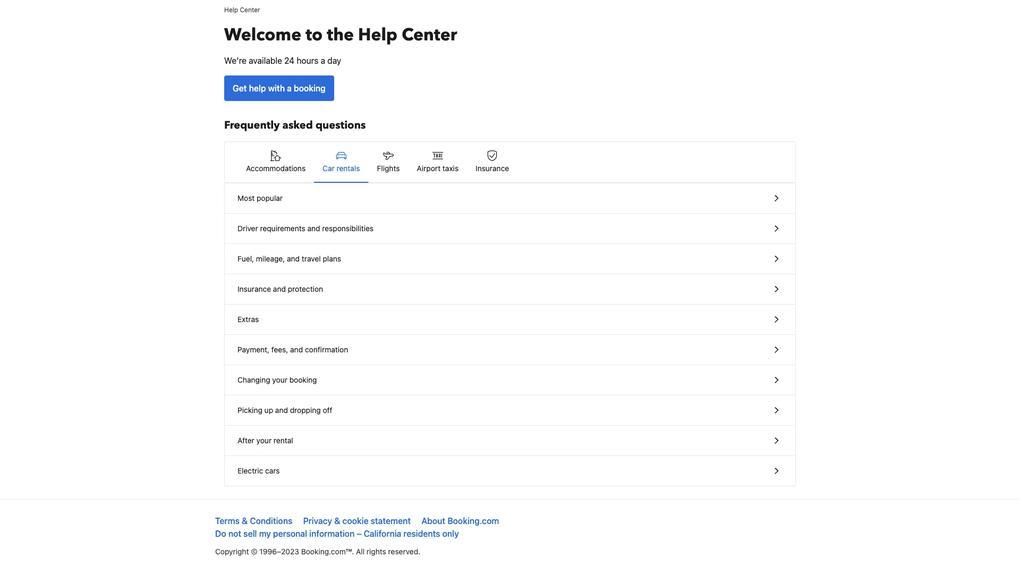 Task type: locate. For each thing, give the bounding box(es) containing it.
my
[[259, 529, 271, 539]]

copyright © 1996–2023 booking.com™. all rights reserved.
[[215, 547, 421, 556]]

&
[[242, 516, 248, 526], [334, 516, 340, 526]]

1 horizontal spatial insurance
[[476, 164, 509, 173]]

off
[[323, 406, 332, 415]]

driver requirements and responsibilities
[[238, 224, 374, 233]]

0 horizontal spatial insurance
[[238, 285, 271, 293]]

help center
[[224, 6, 260, 13]]

frequently
[[224, 118, 280, 133]]

terms & conditions link
[[215, 516, 293, 526]]

0 horizontal spatial a
[[287, 83, 292, 93]]

booking
[[294, 83, 326, 93], [290, 376, 317, 384]]

1 horizontal spatial a
[[321, 56, 325, 66]]

we're available 24 hours a day
[[224, 56, 341, 66]]

fuel, mileage, and travel plans button
[[225, 244, 796, 274]]

welcome
[[224, 23, 301, 47]]

not
[[228, 529, 241, 539]]

taxis
[[443, 164, 459, 173]]

privacy & cookie statement
[[303, 516, 411, 526]]

0 vertical spatial your
[[272, 376, 288, 384]]

and right up
[[275, 406, 288, 415]]

popular
[[257, 194, 283, 203]]

2 & from the left
[[334, 516, 340, 526]]

booking down hours
[[294, 83, 326, 93]]

1 horizontal spatial &
[[334, 516, 340, 526]]

& for privacy
[[334, 516, 340, 526]]

1 & from the left
[[242, 516, 248, 526]]

airport
[[417, 164, 441, 173]]

and for mileage,
[[287, 254, 300, 263]]

a
[[321, 56, 325, 66], [287, 83, 292, 93]]

your
[[272, 376, 288, 384], [257, 436, 272, 445]]

and inside button
[[308, 224, 320, 233]]

help right the on the top left of the page
[[358, 23, 398, 47]]

only
[[443, 529, 459, 539]]

a right the with
[[287, 83, 292, 93]]

most
[[238, 194, 255, 203]]

center
[[240, 6, 260, 13], [402, 23, 457, 47]]

& up do not sell my personal information – california residents only link at the bottom left
[[334, 516, 340, 526]]

requirements
[[260, 224, 305, 233]]

insurance for insurance and protection
[[238, 285, 271, 293]]

a left day
[[321, 56, 325, 66]]

responsibilities
[[322, 224, 374, 233]]

cars
[[265, 466, 280, 475]]

changing your booking
[[238, 376, 317, 384]]

welcome to the help center
[[224, 23, 457, 47]]

1 horizontal spatial help
[[358, 23, 398, 47]]

booking inside button
[[294, 83, 326, 93]]

and up travel
[[308, 224, 320, 233]]

1 vertical spatial insurance
[[238, 285, 271, 293]]

sell
[[244, 529, 257, 539]]

insurance inside button
[[476, 164, 509, 173]]

0 horizontal spatial your
[[257, 436, 272, 445]]

booking.com™.
[[301, 547, 354, 556]]

frequently asked questions
[[224, 118, 366, 133]]

conditions
[[250, 516, 293, 526]]

insurance up most popular button
[[476, 164, 509, 173]]

accommodations button
[[238, 142, 314, 182]]

information
[[309, 529, 355, 539]]

insurance and protection
[[238, 285, 323, 293]]

booking up dropping
[[290, 376, 317, 384]]

payment,
[[238, 345, 270, 354]]

0 horizontal spatial center
[[240, 6, 260, 13]]

about
[[422, 516, 446, 526]]

insurance up extras
[[238, 285, 271, 293]]

the
[[327, 23, 354, 47]]

0 vertical spatial booking
[[294, 83, 326, 93]]

after your rental
[[238, 436, 293, 445]]

0 horizontal spatial help
[[224, 6, 238, 13]]

and right fees,
[[290, 345, 303, 354]]

your for booking
[[272, 376, 288, 384]]

all
[[356, 547, 365, 556]]

and left travel
[[287, 254, 300, 263]]

get help with a booking button
[[224, 75, 334, 101]]

1 vertical spatial your
[[257, 436, 272, 445]]

help up welcome
[[224, 6, 238, 13]]

1 vertical spatial booking
[[290, 376, 317, 384]]

confirmation
[[305, 345, 348, 354]]

0 vertical spatial help
[[224, 6, 238, 13]]

changing
[[238, 376, 270, 384]]

protection
[[288, 285, 323, 293]]

1 vertical spatial a
[[287, 83, 292, 93]]

& up sell
[[242, 516, 248, 526]]

extras
[[238, 315, 259, 324]]

statement
[[371, 516, 411, 526]]

your right after
[[257, 436, 272, 445]]

tab list
[[225, 142, 796, 183]]

mileage,
[[256, 254, 285, 263]]

0 vertical spatial center
[[240, 6, 260, 13]]

insurance inside button
[[238, 285, 271, 293]]

your right changing
[[272, 376, 288, 384]]

& for terms
[[242, 516, 248, 526]]

and left protection
[[273, 285, 286, 293]]

0 horizontal spatial &
[[242, 516, 248, 526]]

and for fees,
[[290, 345, 303, 354]]

insurance for insurance
[[476, 164, 509, 173]]

electric cars button
[[225, 456, 796, 486]]

most popular
[[238, 194, 283, 203]]

1 horizontal spatial center
[[402, 23, 457, 47]]

fees,
[[272, 345, 288, 354]]

car
[[323, 164, 335, 173]]

0 vertical spatial insurance
[[476, 164, 509, 173]]

help
[[224, 6, 238, 13], [358, 23, 398, 47]]

1 horizontal spatial your
[[272, 376, 288, 384]]

and for up
[[275, 406, 288, 415]]

hours
[[297, 56, 319, 66]]

picking up and dropping off button
[[225, 395, 796, 426]]



Task type: vqa. For each thing, say whether or not it's contained in the screenshot.
statement
yes



Task type: describe. For each thing, give the bounding box(es) containing it.
do not sell my personal information – california residents only link
[[215, 529, 459, 539]]

dropping
[[290, 406, 321, 415]]

payment, fees, and confirmation button
[[225, 335, 796, 365]]

a inside get help with a booking button
[[287, 83, 292, 93]]

residents
[[404, 529, 440, 539]]

1 vertical spatial help
[[358, 23, 398, 47]]

picking
[[238, 406, 263, 415]]

car rentals
[[323, 164, 360, 173]]

fuel,
[[238, 254, 254, 263]]

privacy
[[303, 516, 332, 526]]

0 vertical spatial a
[[321, 56, 325, 66]]

airport taxis
[[417, 164, 459, 173]]

help
[[249, 83, 266, 93]]

insurance button
[[467, 142, 518, 182]]

terms & conditions
[[215, 516, 293, 526]]

after your rental button
[[225, 426, 796, 456]]

payment, fees, and confirmation
[[238, 345, 348, 354]]

booking inside 'button'
[[290, 376, 317, 384]]

day
[[328, 56, 341, 66]]

insurance and protection button
[[225, 274, 796, 305]]

we're
[[224, 56, 247, 66]]

cookie
[[343, 516, 369, 526]]

changing your booking button
[[225, 365, 796, 395]]

terms
[[215, 516, 240, 526]]

about booking.com do not sell my personal information – california residents only
[[215, 516, 499, 539]]

get
[[233, 83, 247, 93]]

with
[[268, 83, 285, 93]]

24
[[284, 56, 295, 66]]

driver requirements and responsibilities button
[[225, 214, 796, 244]]

most popular button
[[225, 183, 796, 214]]

fuel, mileage, and travel plans
[[238, 254, 341, 263]]

driver
[[238, 224, 258, 233]]

tab list containing accommodations
[[225, 142, 796, 183]]

electric
[[238, 466, 263, 475]]

1996–2023
[[260, 547, 299, 556]]

rental
[[274, 436, 293, 445]]

flights button
[[369, 142, 408, 182]]

after
[[238, 436, 255, 445]]

up
[[265, 406, 273, 415]]

plans
[[323, 254, 341, 263]]

–
[[357, 529, 362, 539]]

©
[[251, 547, 258, 556]]

flights
[[377, 164, 400, 173]]

about booking.com link
[[422, 516, 499, 526]]

booking.com
[[448, 516, 499, 526]]

asked
[[283, 118, 313, 133]]

questions
[[316, 118, 366, 133]]

do
[[215, 529, 226, 539]]

privacy & cookie statement link
[[303, 516, 411, 526]]

1 vertical spatial center
[[402, 23, 457, 47]]

accommodations
[[246, 164, 306, 173]]

your for rental
[[257, 436, 272, 445]]

rentals
[[337, 164, 360, 173]]

california
[[364, 529, 402, 539]]

rights
[[367, 547, 386, 556]]

to
[[306, 23, 323, 47]]

extras button
[[225, 305, 796, 335]]

get help with a booking
[[233, 83, 326, 93]]

picking up and dropping off
[[238, 406, 332, 415]]

copyright
[[215, 547, 249, 556]]

personal
[[273, 529, 307, 539]]

and for requirements
[[308, 224, 320, 233]]

airport taxis button
[[408, 142, 467, 182]]

available
[[249, 56, 282, 66]]

reserved.
[[388, 547, 421, 556]]

car rentals button
[[314, 142, 369, 182]]

travel
[[302, 254, 321, 263]]

electric cars
[[238, 466, 280, 475]]



